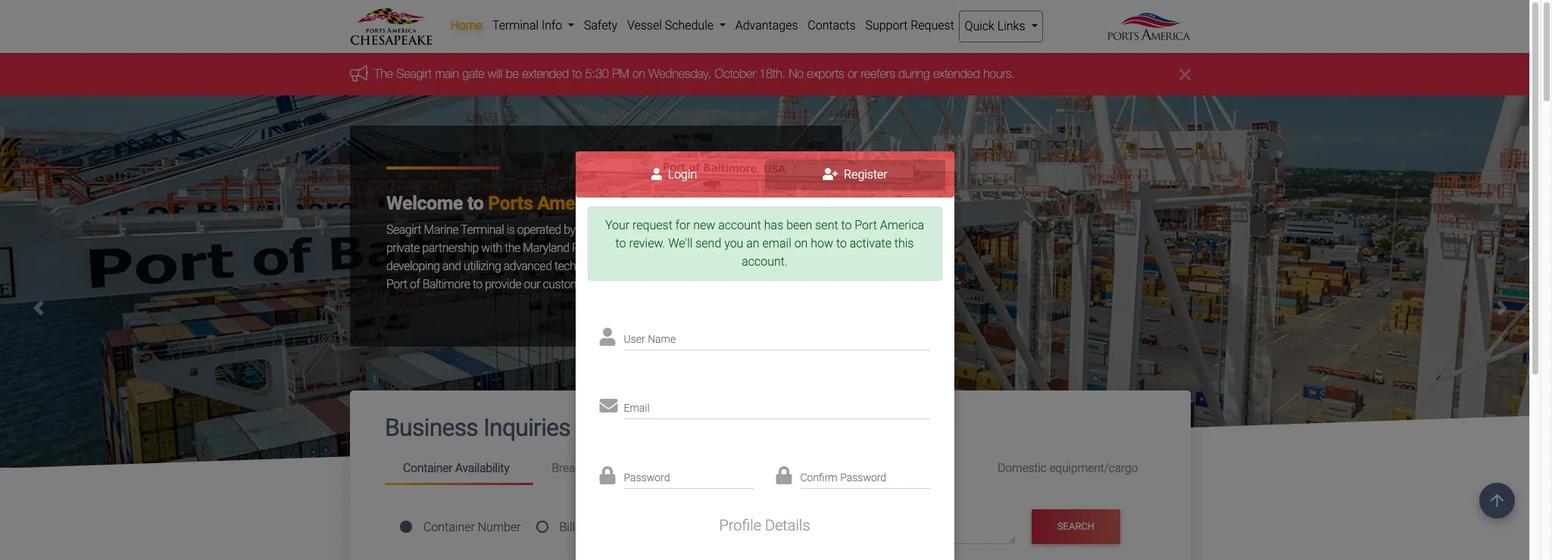 Task type: vqa. For each thing, say whether or not it's contained in the screenshot.
9th,
no



Task type: describe. For each thing, give the bounding box(es) containing it.
Password password field
[[624, 463, 754, 490]]

the seagirt main gate will be extended to 5:30 pm on wednesday, october 18th.  no exports or reefers during extended hours. alert
[[0, 53, 1541, 96]]

0 horizontal spatial and
[[443, 259, 461, 274]]

search
[[1058, 521, 1095, 533]]

domestic equipment/cargo link
[[980, 455, 1156, 483]]

confirm password
[[801, 472, 887, 484]]

a
[[746, 223, 752, 237]]

hours.
[[984, 67, 1016, 81]]

we'll
[[669, 237, 693, 251]]

1 horizontal spatial and
[[599, 277, 618, 292]]

been
[[787, 218, 813, 233]]

to down public-
[[767, 241, 777, 255]]

maryland
[[523, 241, 570, 255]]

bill of lading
[[560, 520, 629, 535]]

login
[[665, 168, 698, 182]]

chesapeake inside seagirt marine terminal is operated by ports america chesapeake under a public- private partnership with the maryland port administration.                         we are committed to developing and utilizing advanced technologies and enhanced infrastructure at the port of baltimore to provide                         our customers and bcos world-class service.
[[651, 223, 713, 237]]

go to top image
[[1480, 484, 1516, 519]]

to down the 'utilizing'
[[473, 277, 483, 292]]

container right enter
[[813, 521, 864, 535]]

0 vertical spatial the
[[505, 241, 521, 255]]

5:30
[[585, 67, 609, 81]]

business inquiries
[[385, 414, 571, 443]]

0 horizontal spatial ports
[[488, 192, 533, 214]]

home
[[450, 18, 483, 33]]

equipment/cargo
[[1050, 462, 1138, 476]]

send
[[696, 237, 722, 251]]

Email text field
[[624, 393, 930, 420]]

account.
[[742, 255, 788, 269]]

user plus image
[[823, 168, 838, 180]]

llc
[[716, 192, 748, 214]]

home link
[[446, 11, 488, 41]]

are
[[692, 241, 707, 255]]

baltimore
[[423, 277, 470, 292]]

to inside alert
[[573, 67, 582, 81]]

america inside your request for new account has been sent to port america to review. we'll send you an email on how to activate this account.
[[880, 218, 925, 233]]

request
[[633, 218, 673, 233]]

breakbulk availability
[[552, 462, 659, 476]]

seagirt inside alert
[[397, 67, 432, 81]]

activate
[[850, 237, 892, 251]]

provide
[[485, 277, 521, 292]]

contacts link
[[803, 11, 861, 41]]

sent
[[816, 218, 839, 233]]

public-
[[755, 223, 788, 237]]

register
[[841, 168, 888, 182]]

enhanced
[[642, 259, 691, 274]]

wednesday,
[[649, 67, 712, 81]]

advantages
[[736, 18, 798, 33]]

1 vertical spatial port
[[572, 241, 593, 255]]

the seagirt main gate will be extended to 5:30 pm on wednesday, october 18th.  no exports or reefers during extended hours. link
[[374, 67, 1016, 81]]

private
[[387, 241, 420, 255]]

name
[[648, 333, 676, 345]]

search button
[[1032, 510, 1121, 545]]

you
[[725, 237, 744, 251]]

User Name text field
[[624, 324, 930, 351]]

for
[[676, 218, 691, 233]]

infrastructure
[[693, 259, 760, 274]]

your request for new account has been sent to port america to review. we'll send you an email on how to activate this account.
[[606, 218, 925, 269]]

developing
[[387, 259, 440, 274]]

support request
[[866, 18, 955, 33]]

confirm
[[801, 472, 838, 484]]

or
[[848, 67, 858, 81]]

utilizing
[[464, 259, 501, 274]]

no
[[789, 67, 804, 81]]

2 extended from the left
[[934, 67, 981, 81]]

contacts
[[808, 18, 856, 33]]

0 horizontal spatial port
[[387, 277, 407, 292]]

container availability link
[[385, 455, 534, 485]]

enter
[[782, 521, 810, 535]]

reprint
[[869, 462, 906, 476]]

to up terminal
[[468, 192, 484, 214]]

has
[[765, 218, 784, 233]]

user image inside login link
[[652, 168, 662, 180]]

during
[[899, 67, 930, 81]]

1 vertical spatial user image
[[600, 328, 616, 346]]

to right how
[[837, 237, 847, 251]]

enter container numbers
[[782, 521, 916, 535]]

of
[[578, 520, 590, 535]]

safety link
[[579, 11, 623, 41]]

availability for breakbulk availability
[[605, 462, 659, 476]]

of
[[410, 277, 420, 292]]

user name
[[624, 333, 676, 345]]

container for container number
[[424, 520, 475, 535]]

welcome
[[387, 192, 463, 214]]

operated
[[517, 223, 561, 237]]

port inside your request for new account has been sent to port america to review. we'll send you an email on how to activate this account.
[[855, 218, 878, 233]]

gate
[[463, 67, 485, 81]]

2 horizontal spatial and
[[621, 259, 639, 274]]

review.
[[629, 237, 666, 251]]

breakbulk availability link
[[534, 455, 682, 483]]



Task type: locate. For each thing, give the bounding box(es) containing it.
under
[[715, 223, 744, 237]]

america up this
[[880, 218, 925, 233]]

user image left "user"
[[600, 328, 616, 346]]

envelope image
[[600, 397, 618, 416]]

0 horizontal spatial extended
[[522, 67, 569, 81]]

exports
[[807, 67, 845, 81]]

advantages link
[[731, 11, 803, 41]]

eir reprint link
[[831, 455, 980, 483]]

will
[[488, 67, 503, 81]]

container down business at the bottom
[[403, 462, 453, 476]]

bullhorn image
[[350, 65, 374, 82]]

advanced
[[504, 259, 552, 274]]

0 horizontal spatial availability
[[455, 462, 510, 476]]

welcome to ports america chesapeake llc
[[387, 192, 748, 214]]

lock image
[[776, 467, 792, 485]]

support request link
[[861, 11, 960, 41]]

email
[[624, 403, 650, 415]]

seagirt
[[397, 67, 432, 81], [387, 223, 422, 237]]

0 vertical spatial port
[[855, 218, 878, 233]]

seagirt right the
[[397, 67, 432, 81]]

ports right by
[[578, 223, 605, 237]]

container number
[[424, 520, 521, 535]]

and down partnership
[[443, 259, 461, 274]]

2 availability from the left
[[605, 462, 659, 476]]

port
[[855, 218, 878, 233], [572, 241, 593, 255], [387, 277, 407, 292]]

email
[[763, 237, 792, 251]]

breakbulk
[[552, 462, 602, 476]]

technologies
[[555, 259, 618, 274]]

on right pm
[[633, 67, 646, 81]]

0 horizontal spatial password
[[624, 472, 670, 484]]

request
[[911, 18, 955, 33]]

terminal
[[461, 223, 504, 237]]

login link
[[584, 160, 765, 190]]

availability inside 'container availability' link
[[455, 462, 510, 476]]

availability for container availability
[[455, 462, 510, 476]]

1 availability from the left
[[455, 462, 510, 476]]

safety
[[584, 18, 618, 33]]

customers
[[543, 277, 596, 292]]

port left of
[[387, 277, 407, 292]]

with
[[481, 241, 502, 255]]

password
[[624, 472, 670, 484], [841, 472, 887, 484]]

Confirm Password password field
[[801, 463, 930, 490]]

1 horizontal spatial the
[[774, 259, 790, 274]]

1 horizontal spatial america
[[607, 223, 649, 237]]

america
[[537, 192, 606, 214], [880, 218, 925, 233], [607, 223, 649, 237]]

number
[[478, 520, 521, 535]]

profile details tab panel
[[588, 207, 942, 561]]

container for container availability
[[403, 462, 453, 476]]

main
[[435, 67, 459, 81]]

seagirt marine terminal is operated by ports america chesapeake under a public- private partnership with the maryland port administration.                         we are committed to developing and utilizing advanced technologies and enhanced infrastructure at the port of baltimore to provide                         our customers and bcos world-class service.
[[387, 223, 790, 292]]

account
[[719, 218, 762, 233]]

container inside 'container availability' link
[[403, 462, 453, 476]]

seagirt inside seagirt marine terminal is operated by ports america chesapeake under a public- private partnership with the maryland port administration.                         we are committed to developing and utilizing advanced technologies and enhanced infrastructure at the port of baltimore to provide                         our customers and bcos world-class service.
[[387, 223, 422, 237]]

seagirt up private
[[387, 223, 422, 237]]

america up by
[[537, 192, 606, 214]]

on down been
[[795, 237, 808, 251]]

the down is
[[505, 241, 521, 255]]

to down your
[[616, 237, 626, 251]]

availability right breakbulk on the bottom left of page
[[605, 462, 659, 476]]

business
[[385, 414, 478, 443]]

to
[[573, 67, 582, 81], [468, 192, 484, 214], [842, 218, 852, 233], [616, 237, 626, 251], [837, 237, 847, 251], [767, 241, 777, 255], [473, 277, 483, 292]]

1 vertical spatial the
[[774, 259, 790, 274]]

extended right during
[[934, 67, 981, 81]]

availability inside breakbulk availability link
[[605, 462, 659, 476]]

chesapeake up the we
[[651, 223, 713, 237]]

be
[[506, 67, 519, 81]]

and down administration.
[[621, 259, 639, 274]]

to left 5:30
[[573, 67, 582, 81]]

domestic equipment/cargo
[[998, 462, 1138, 476]]

numbers
[[867, 521, 916, 535]]

tab list
[[576, 151, 955, 198]]

1 vertical spatial on
[[795, 237, 808, 251]]

register link
[[765, 160, 946, 190]]

0 horizontal spatial on
[[633, 67, 646, 81]]

new
[[694, 218, 716, 233]]

bill
[[560, 520, 575, 535]]

how
[[811, 237, 834, 251]]

profile details
[[720, 517, 811, 535]]

the seagirt main gate will be extended to 5:30 pm on wednesday, october 18th.  no exports or reefers during extended hours.
[[374, 67, 1016, 81]]

the
[[374, 67, 393, 81]]

to right sent
[[842, 218, 852, 233]]

the
[[505, 241, 521, 255], [774, 259, 790, 274]]

2 vertical spatial port
[[387, 277, 407, 292]]

1 vertical spatial chesapeake
[[651, 223, 713, 237]]

1 extended from the left
[[522, 67, 569, 81]]

port up activate
[[855, 218, 878, 233]]

0 vertical spatial ports
[[488, 192, 533, 214]]

and
[[443, 259, 461, 274], [621, 259, 639, 274], [599, 277, 618, 292]]

container left number
[[424, 520, 475, 535]]

on
[[633, 67, 646, 81], [795, 237, 808, 251]]

lading
[[593, 520, 629, 535]]

1 vertical spatial seagirt
[[387, 223, 422, 237]]

1 horizontal spatial port
[[572, 241, 593, 255]]

close image
[[1180, 65, 1191, 84]]

1 horizontal spatial user image
[[652, 168, 662, 180]]

1 horizontal spatial ports
[[578, 223, 605, 237]]

None text field
[[600, 553, 930, 561]]

an
[[747, 237, 760, 251]]

0 vertical spatial seagirt
[[397, 67, 432, 81]]

profile
[[720, 517, 762, 535]]

lock image
[[600, 467, 616, 485]]

0 vertical spatial chesapeake
[[611, 192, 712, 214]]

extended right the be
[[522, 67, 569, 81]]

service.
[[710, 277, 748, 292]]

1 horizontal spatial password
[[841, 472, 887, 484]]

this
[[895, 237, 914, 251]]

pm
[[612, 67, 629, 81]]

details
[[765, 517, 811, 535]]

0 horizontal spatial the
[[505, 241, 521, 255]]

reefers
[[861, 67, 896, 81]]

extended
[[522, 67, 569, 81], [934, 67, 981, 81]]

0 vertical spatial user image
[[652, 168, 662, 180]]

committed
[[710, 241, 765, 255]]

world-
[[651, 277, 682, 292]]

on inside your request for new account has been sent to port america to review. we'll send you an email on how to activate this account.
[[795, 237, 808, 251]]

1 password from the left
[[624, 472, 670, 484]]

america inside seagirt marine terminal is operated by ports america chesapeake under a public- private partnership with the maryland port administration.                         we are committed to developing and utilizing advanced technologies and enhanced infrastructure at the port of baltimore to provide                         our customers and bcos world-class service.
[[607, 223, 649, 237]]

0 horizontal spatial user image
[[600, 328, 616, 346]]

1 vertical spatial ports
[[578, 223, 605, 237]]

1 horizontal spatial extended
[[934, 67, 981, 81]]

inquiries
[[484, 414, 571, 443]]

ports up is
[[488, 192, 533, 214]]

user image
[[652, 168, 662, 180], [600, 328, 616, 346]]

2 password from the left
[[841, 472, 887, 484]]

user image left login
[[652, 168, 662, 180]]

america up administration.
[[607, 223, 649, 237]]

marine
[[424, 223, 459, 237]]

domestic
[[998, 462, 1047, 476]]

chesapeake up request
[[611, 192, 712, 214]]

october
[[715, 67, 756, 81]]

0 vertical spatial on
[[633, 67, 646, 81]]

ports
[[488, 192, 533, 214], [578, 223, 605, 237]]

container
[[403, 462, 453, 476], [424, 520, 475, 535], [813, 521, 864, 535]]

on inside alert
[[633, 67, 646, 81]]

1 horizontal spatial on
[[795, 237, 808, 251]]

our
[[524, 277, 540, 292]]

and left bcos
[[599, 277, 618, 292]]

eir
[[849, 462, 866, 476]]

2 horizontal spatial port
[[855, 218, 878, 233]]

at
[[762, 259, 772, 274]]

availability down business inquiries
[[455, 462, 510, 476]]

support
[[866, 18, 908, 33]]

administration.
[[596, 241, 671, 255]]

ports america chesapeake image
[[0, 96, 1541, 561]]

your
[[606, 218, 630, 233]]

port up technologies
[[572, 241, 593, 255]]

0 horizontal spatial america
[[537, 192, 606, 214]]

the right at
[[774, 259, 790, 274]]

is
[[507, 223, 515, 237]]

Enter Container Numbers text field
[[782, 519, 1016, 545]]

bcos
[[620, 277, 648, 292]]

1 horizontal spatial availability
[[605, 462, 659, 476]]

tab list containing login
[[576, 151, 955, 198]]

partnership
[[422, 241, 479, 255]]

ports inside seagirt marine terminal is operated by ports america chesapeake under a public- private partnership with the maryland port administration.                         we are committed to developing and utilizing advanced technologies and enhanced infrastructure at the port of baltimore to provide                         our customers and bcos world-class service.
[[578, 223, 605, 237]]

none text field inside profile details tab panel
[[600, 553, 930, 561]]

2 horizontal spatial america
[[880, 218, 925, 233]]



